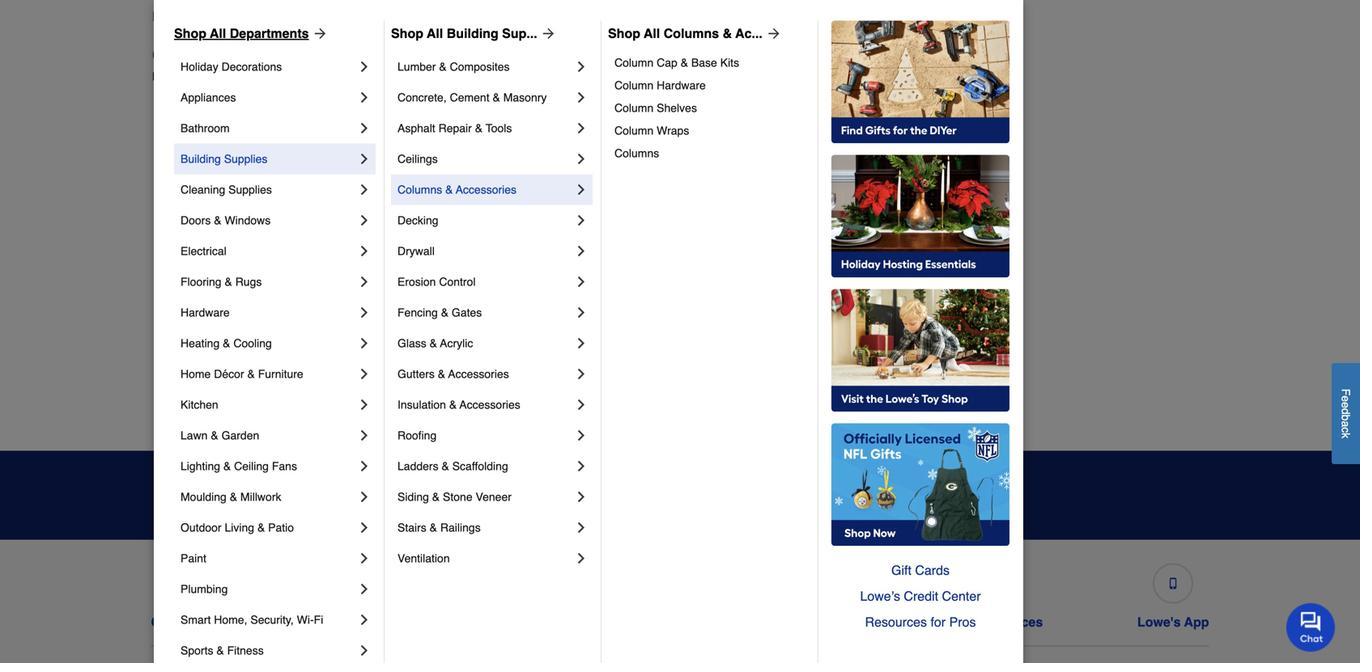 Task type: describe. For each thing, give the bounding box(es) containing it.
river
[[987, 283, 1014, 296]]

gates
[[452, 306, 482, 319]]

accessories for insulation & accessories
[[460, 399, 520, 412]]

chevron right image for fencing & gates
[[573, 305, 589, 321]]

ceilings
[[398, 153, 438, 165]]

butler link
[[165, 184, 195, 200]]

services
[[990, 615, 1043, 630]]

lowe's credit center link
[[831, 584, 1010, 610]]

garden
[[222, 429, 259, 442]]

all for building
[[427, 26, 443, 41]]

customer care image
[[201, 578, 212, 590]]

lowe's for lowe's app
[[1137, 615, 1181, 630]]

woodbridge
[[957, 412, 1018, 425]]

hamilton
[[429, 186, 474, 199]]

new jersey
[[349, 9, 417, 24]]

brunswick
[[191, 283, 243, 296]]

doors
[[181, 214, 211, 227]]

sign up form
[[653, 474, 997, 518]]

columns & accessories
[[398, 183, 517, 196]]

cleaning supplies
[[181, 183, 272, 196]]

east for east rutherford
[[165, 315, 188, 328]]

fans
[[272, 460, 297, 473]]

doors & windows link
[[181, 205, 356, 236]]

chevron right image for paint
[[356, 551, 372, 567]]

plumbing link
[[181, 574, 356, 605]]

fencing & gates link
[[398, 297, 573, 328]]

millwork
[[240, 491, 281, 504]]

decorations
[[221, 60, 282, 73]]

hackettstown link
[[429, 152, 497, 168]]

hamilton link
[[429, 184, 474, 200]]

stores
[[190, 70, 223, 83]]

flooring & rugs link
[[181, 267, 356, 297]]

1 horizontal spatial gift
[[891, 563, 912, 578]]

chevron right image for roofing
[[573, 428, 589, 444]]

decking link
[[398, 205, 573, 236]]

woodbridge link
[[957, 411, 1018, 427]]

columns link
[[615, 142, 806, 165]]

& left patio
[[257, 522, 265, 535]]

shop for shop all departments
[[174, 26, 206, 41]]

electrical
[[181, 245, 227, 258]]

chevron right image for holiday decorations
[[356, 59, 372, 75]]

flemington
[[429, 121, 485, 134]]

all for departments
[[210, 26, 226, 41]]

us
[[203, 615, 219, 630]]

chevron right image for outdoor living & patio
[[356, 520, 372, 536]]

& left gates
[[441, 306, 449, 319]]

home,
[[214, 614, 247, 627]]

base
[[691, 56, 717, 69]]

chevron right image for glass & acrylic
[[573, 336, 589, 352]]

0 vertical spatial columns
[[664, 26, 719, 41]]

chevron right image for ceilings
[[573, 151, 589, 167]]

order status
[[357, 615, 436, 630]]

f
[[1340, 389, 1352, 396]]

lowe's credit center link
[[530, 557, 659, 631]]

lighting & ceiling fans link
[[181, 451, 356, 482]]

union
[[957, 348, 987, 361]]

chevron right image for doors & windows
[[356, 212, 372, 229]]

composites
[[450, 60, 510, 73]]

0 horizontal spatial gift cards link
[[754, 557, 823, 631]]

outdoor living & patio link
[[181, 513, 356, 544]]

deptford
[[165, 251, 209, 264]]

credit for lowe's
[[904, 589, 938, 604]]

we've
[[498, 502, 531, 515]]

& left rugs
[[225, 276, 232, 289]]

chevron right image for cleaning supplies
[[356, 182, 372, 198]]

a inside "link"
[[183, 9, 190, 24]]

shop all building sup...
[[391, 26, 537, 41]]

chevron right image for flooring & rugs
[[356, 274, 372, 290]]

holiday decorations link
[[181, 51, 356, 82]]

chevron right image for decking
[[573, 212, 589, 229]]

dimensions image
[[975, 578, 986, 590]]

columns for columns
[[615, 147, 659, 160]]

shop for shop all columns & ac...
[[608, 26, 640, 41]]

railings
[[440, 522, 481, 535]]

columns for columns & accessories
[[398, 183, 442, 196]]

arrow right image for shop all columns & ac...
[[763, 25, 782, 42]]

stairs & railings
[[398, 522, 481, 535]]

column cap & base kits
[[615, 56, 739, 69]]

rugs
[[235, 276, 262, 289]]

column shelves link
[[615, 97, 806, 119]]

1 vertical spatial cards
[[783, 615, 820, 630]]

sicklerville link
[[957, 249, 1011, 265]]

lowe's app link
[[1137, 557, 1209, 631]]

resources for pros link
[[831, 610, 1010, 636]]

& down lawnside link
[[438, 368, 445, 381]]

chevron right image for erosion control
[[573, 274, 589, 290]]

pros
[[949, 615, 976, 630]]

installation
[[918, 615, 986, 630]]

chevron right image for plumbing
[[356, 582, 372, 598]]

repair
[[438, 122, 472, 135]]

sup...
[[502, 26, 537, 41]]

heating & cooling
[[181, 337, 272, 350]]

1 vertical spatial gift
[[757, 615, 779, 630]]

& down the rutherford
[[223, 337, 230, 350]]

scaffolding
[[452, 460, 508, 473]]

& down hackettstown "link"
[[445, 183, 453, 196]]

chevron right image for lighting & ceiling fans
[[356, 459, 372, 475]]

chevron right image for appliances
[[356, 89, 372, 106]]

bayonne
[[165, 121, 210, 134]]

jersey inside jersey city link
[[429, 315, 462, 328]]

0 vertical spatial cards
[[915, 563, 950, 578]]

jersey city link
[[429, 314, 485, 330]]

sewell link
[[957, 217, 990, 233]]

chevron right image for bathroom
[[356, 120, 372, 136]]

erosion
[[398, 276, 436, 289]]

insulation & accessories
[[398, 399, 520, 412]]

deals,
[[363, 477, 420, 499]]

& right sports in the bottom of the page
[[216, 645, 224, 658]]

chevron right image for building supplies
[[356, 151, 372, 167]]

& right lumber
[[439, 60, 447, 73]]

arrow right image
[[309, 25, 328, 42]]

sign
[[921, 488, 950, 503]]

chevron right image for lumber & composites
[[573, 59, 589, 75]]

shop all building sup... link
[[391, 24, 557, 43]]

lowe's credit center
[[860, 589, 981, 604]]

fitness
[[227, 645, 264, 658]]

cap
[[657, 56, 678, 69]]

stairs
[[398, 522, 426, 535]]

decking
[[398, 214, 438, 227]]

& right ladders
[[442, 460, 449, 473]]

1 horizontal spatial building
[[447, 26, 499, 41]]

lighting & ceiling fans
[[181, 460, 297, 473]]

find
[[152, 9, 180, 24]]

rio
[[957, 186, 974, 199]]

appliances
[[181, 91, 236, 104]]

siding & stone veneer
[[398, 491, 512, 504]]

ceiling
[[234, 460, 269, 473]]

shop all columns & ac... link
[[608, 24, 782, 43]]

supplies for building supplies
[[224, 153, 268, 165]]

& right "décor"
[[247, 368, 255, 381]]

flooring & rugs
[[181, 276, 262, 289]]

supplies for cleaning supplies
[[228, 183, 272, 196]]

gutters & accessories
[[398, 368, 509, 381]]

chevron right image for gutters & accessories
[[573, 366, 589, 382]]

arrow right image for shop all building sup...
[[537, 25, 557, 42]]

up
[[953, 488, 970, 503]]

mobile image
[[1168, 578, 1179, 590]]

share.
[[601, 502, 634, 515]]

& right doors
[[214, 214, 221, 227]]

lowe's app
[[1137, 615, 1209, 630]]

& left the ac...
[[723, 26, 732, 41]]

city inside city directory lowe's stores in new jersey
[[152, 44, 189, 66]]



Task type: locate. For each thing, give the bounding box(es) containing it.
chevron right image for asphalt repair & tools
[[573, 120, 589, 136]]

wraps
[[657, 124, 689, 137]]

holmdel
[[429, 251, 471, 264]]

1 horizontal spatial all
[[427, 26, 443, 41]]

credit
[[904, 589, 938, 604], [577, 615, 614, 630]]

new inside city directory lowe's stores in new jersey
[[238, 70, 261, 83]]

accessories up roofing link
[[460, 399, 520, 412]]

0 horizontal spatial center
[[618, 615, 659, 630]]

brick
[[165, 153, 190, 166]]

east for east brunswick
[[165, 283, 188, 296]]

columns inside 'link'
[[615, 147, 659, 160]]

0 vertical spatial east
[[165, 283, 188, 296]]

order status link
[[357, 557, 436, 631]]

chevron right image for ladders & scaffolding
[[573, 459, 589, 475]]

center for lowe's credit center
[[942, 589, 981, 604]]

0 horizontal spatial a
[[183, 9, 190, 24]]

1 vertical spatial hardware
[[181, 306, 230, 319]]

0 horizontal spatial lowe's
[[152, 70, 187, 83]]

sewell
[[957, 218, 990, 231]]

a right 'find'
[[183, 9, 190, 24]]

2 horizontal spatial all
[[644, 26, 660, 41]]

find a store link
[[152, 7, 227, 26]]

acrylic
[[440, 337, 473, 350]]

stairs & railings link
[[398, 513, 573, 544]]

chevron right image for sports & fitness
[[356, 643, 372, 659]]

1 horizontal spatial cards
[[915, 563, 950, 578]]

& left stone
[[432, 491, 440, 504]]

1 vertical spatial building
[[181, 153, 221, 165]]

1 e from the top
[[1340, 396, 1352, 402]]

& left ceiling
[[223, 460, 231, 473]]

trends
[[570, 477, 634, 499]]

building up the composites on the top of the page
[[447, 26, 499, 41]]

chevron right image for kitchen
[[356, 397, 372, 413]]

chevron right image for heating & cooling
[[356, 336, 372, 352]]

2 arrow right image from the left
[[763, 25, 782, 42]]

0 vertical spatial city
[[152, 44, 189, 66]]

chevron right image for insulation & accessories
[[573, 397, 589, 413]]

c
[[1340, 428, 1352, 433]]

0 vertical spatial jersey
[[378, 9, 417, 24]]

column for column shelves
[[615, 102, 654, 114]]

howell link
[[429, 281, 463, 298]]

fi
[[314, 614, 323, 627]]

columns down the column wraps
[[615, 147, 659, 160]]

concrete, cement & masonry link
[[398, 82, 573, 113]]

shop down find a store
[[174, 26, 206, 41]]

concrete, cement & masonry
[[398, 91, 547, 104]]

column wraps
[[615, 124, 689, 137]]

2 e from the top
[[1340, 402, 1352, 409]]

0 vertical spatial hardware
[[657, 79, 706, 92]]

2 horizontal spatial jersey
[[429, 315, 462, 328]]

lawn & garden
[[181, 429, 259, 442]]

piscataway link
[[957, 119, 1014, 136]]

jersey inside new jersey button
[[378, 9, 417, 24]]

0 horizontal spatial all
[[210, 26, 226, 41]]

a inside "button"
[[1340, 421, 1352, 428]]

cement
[[450, 91, 490, 104]]

new inside button
[[349, 9, 375, 24]]

2 vertical spatial columns
[[398, 183, 442, 196]]

supplies up cleaning supplies
[[224, 153, 268, 165]]

kitchen link
[[181, 390, 356, 421]]

shop all columns & ac...
[[608, 26, 763, 41]]

jersey inside city directory lowe's stores in new jersey
[[264, 70, 297, 83]]

shop up "column cap & base kits"
[[608, 26, 640, 41]]

windows
[[225, 214, 271, 227]]

glass & acrylic link
[[398, 328, 573, 359]]

moulding & millwork link
[[181, 482, 356, 513]]

shop down new jersey on the left top of the page
[[391, 26, 423, 41]]

& right cap
[[681, 56, 688, 69]]

1 horizontal spatial shop
[[391, 26, 423, 41]]

0 horizontal spatial credit
[[577, 615, 614, 630]]

east brunswick
[[165, 283, 243, 296]]

visit the lowe's toy shop. image
[[831, 289, 1010, 412]]

1 horizontal spatial gift cards
[[891, 563, 950, 578]]

kitchen
[[181, 399, 218, 412]]

1 vertical spatial jersey
[[264, 70, 297, 83]]

2 column from the top
[[615, 79, 654, 92]]

0 horizontal spatial jersey
[[264, 70, 297, 83]]

columns up base
[[664, 26, 719, 41]]

all down store
[[210, 26, 226, 41]]

chat invite button image
[[1286, 603, 1336, 653]]

3 column from the top
[[615, 102, 654, 114]]

column for column wraps
[[615, 124, 654, 137]]

& right glass
[[430, 337, 437, 350]]

sign up
[[921, 488, 970, 503]]

contact us & faq
[[151, 615, 263, 630]]

0 horizontal spatial columns
[[398, 183, 442, 196]]

1 vertical spatial east
[[165, 315, 188, 328]]

gutters
[[398, 368, 435, 381]]

1 horizontal spatial columns
[[615, 147, 659, 160]]

building up cleaning
[[181, 153, 221, 165]]

chevron right image for home décor & furniture
[[356, 366, 372, 382]]

1 vertical spatial credit
[[577, 615, 614, 630]]

e up d
[[1340, 396, 1352, 402]]

1 vertical spatial center
[[618, 615, 659, 630]]

chevron right image
[[573, 151, 589, 167], [573, 182, 589, 198], [573, 243, 589, 259], [573, 336, 589, 352], [356, 366, 372, 382], [573, 366, 589, 382], [356, 397, 372, 413], [573, 428, 589, 444], [356, 459, 372, 475], [573, 459, 589, 475], [356, 489, 372, 506], [573, 489, 589, 506], [573, 520, 589, 536], [356, 551, 372, 567], [356, 612, 372, 629]]

chevron right image for ventilation
[[573, 551, 589, 567]]

2 vertical spatial accessories
[[460, 399, 520, 412]]

gift cards
[[891, 563, 950, 578], [757, 615, 820, 630]]

drywall
[[398, 245, 435, 258]]

rio grande link
[[957, 184, 1015, 200]]

ventilation link
[[398, 544, 573, 574]]

east up heating
[[165, 315, 188, 328]]

gift
[[891, 563, 912, 578], [757, 615, 779, 630]]

chevron right image for concrete, cement & masonry
[[573, 89, 589, 106]]

cards
[[915, 563, 950, 578], [783, 615, 820, 630]]

doors & windows
[[181, 214, 271, 227]]

holiday hosting essentials. image
[[831, 155, 1010, 278]]

& right lawn on the left
[[211, 429, 218, 442]]

& down gutters & accessories
[[449, 399, 457, 412]]

1 horizontal spatial gift cards link
[[831, 558, 1010, 584]]

chevron right image for drywall
[[573, 243, 589, 259]]

accessories for columns & accessories
[[456, 183, 517, 196]]

0 vertical spatial center
[[942, 589, 981, 604]]

credit for lowe's
[[577, 615, 614, 630]]

insulation & accessories link
[[398, 390, 573, 421]]

accessories up insulation & accessories link
[[448, 368, 509, 381]]

1 horizontal spatial center
[[942, 589, 981, 604]]

0 vertical spatial supplies
[[224, 153, 268, 165]]

delran link
[[165, 217, 199, 233]]

shop for shop all building sup...
[[391, 26, 423, 41]]

patio
[[268, 522, 294, 535]]

& right cement
[[493, 91, 500, 104]]

asphalt repair & tools link
[[398, 113, 573, 144]]

1 vertical spatial new
[[238, 70, 261, 83]]

2 vertical spatial jersey
[[429, 315, 462, 328]]

1 vertical spatial a
[[1340, 421, 1352, 428]]

chevron right image for electrical
[[356, 243, 372, 259]]

arrow right image inside shop all building sup... link
[[537, 25, 557, 42]]

jersey up lumber
[[378, 9, 417, 24]]

jersey down departments
[[264, 70, 297, 83]]

arrow right image up column cap & base kits link
[[763, 25, 782, 42]]

grande
[[977, 186, 1015, 199]]

union link
[[957, 346, 987, 362]]

accessories for gutters & accessories
[[448, 368, 509, 381]]

chevron right image
[[356, 59, 372, 75], [573, 59, 589, 75], [356, 89, 372, 106], [573, 89, 589, 106], [356, 120, 372, 136], [573, 120, 589, 136], [356, 151, 372, 167], [356, 182, 372, 198], [356, 212, 372, 229], [573, 212, 589, 229], [356, 243, 372, 259], [356, 274, 372, 290], [573, 274, 589, 290], [356, 305, 372, 321], [573, 305, 589, 321], [356, 336, 372, 352], [573, 397, 589, 413], [356, 428, 372, 444], [356, 520, 372, 536], [573, 551, 589, 567], [356, 582, 372, 598], [356, 643, 372, 659]]

lowe's inside "lowe's credit center" link
[[530, 615, 573, 630]]

0 vertical spatial a
[[183, 9, 190, 24]]

0 vertical spatial gift cards
[[891, 563, 950, 578]]

erosion control
[[398, 276, 476, 289]]

building supplies link
[[181, 144, 356, 174]]

0 horizontal spatial building
[[181, 153, 221, 165]]

and
[[530, 477, 565, 499]]

& left tools
[[475, 122, 483, 135]]

east down deptford link
[[165, 283, 188, 296]]

& right us
[[223, 615, 232, 630]]

0 horizontal spatial shop
[[174, 26, 206, 41]]

princeton link
[[957, 152, 1005, 168]]

asphalt repair & tools
[[398, 122, 512, 135]]

1 east from the top
[[165, 283, 188, 296]]

1 all from the left
[[210, 26, 226, 41]]

faq
[[236, 615, 263, 630]]

4 column from the top
[[615, 124, 654, 137]]

0 horizontal spatial gift cards
[[757, 615, 820, 630]]

shop all departments
[[174, 26, 309, 41]]

1 vertical spatial supplies
[[228, 183, 272, 196]]

all
[[210, 26, 226, 41], [427, 26, 443, 41], [644, 26, 660, 41]]

all for columns
[[644, 26, 660, 41]]

store
[[194, 9, 227, 24]]

order
[[357, 615, 392, 630]]

0 vertical spatial new
[[349, 9, 375, 24]]

1 vertical spatial accessories
[[448, 368, 509, 381]]

smart home, security, wi-fi link
[[181, 605, 356, 636]]

delran
[[165, 218, 199, 231]]

décor
[[214, 368, 244, 381]]

0 vertical spatial credit
[[904, 589, 938, 604]]

supplies up windows
[[228, 183, 272, 196]]

hardware down east brunswick link
[[181, 306, 230, 319]]

1 horizontal spatial arrow right image
[[763, 25, 782, 42]]

1 horizontal spatial credit
[[904, 589, 938, 604]]

1 horizontal spatial jersey
[[378, 9, 417, 24]]

fencing
[[398, 306, 438, 319]]

center for lowe's credit center
[[618, 615, 659, 630]]

arrow right image
[[537, 25, 557, 42], [763, 25, 782, 42]]

0 horizontal spatial gift
[[757, 615, 779, 630]]

east rutherford link
[[165, 314, 245, 330]]

column for column cap & base kits
[[615, 56, 654, 69]]

e up b
[[1340, 402, 1352, 409]]

column cap & base kits link
[[615, 51, 806, 74]]

smart
[[181, 614, 211, 627]]

new jersey button
[[349, 7, 417, 26]]

1 shop from the left
[[174, 26, 206, 41]]

1 horizontal spatial hardware
[[657, 79, 706, 92]]

toms river
[[957, 283, 1014, 296]]

2 shop from the left
[[391, 26, 423, 41]]

moulding & millwork
[[181, 491, 281, 504]]

sports & fitness link
[[181, 636, 356, 664]]

column wraps link
[[615, 119, 806, 142]]

officially licensed n f l gifts. shop now. image
[[831, 424, 1010, 547]]

lowe's inside city directory lowe's stores in new jersey
[[152, 70, 187, 83]]

2 east from the top
[[165, 315, 188, 328]]

1 vertical spatial city
[[466, 315, 485, 328]]

1 horizontal spatial a
[[1340, 421, 1352, 428]]

lowe's credit center
[[530, 615, 659, 630]]

lawn
[[181, 429, 208, 442]]

asphalt
[[398, 122, 435, 135]]

hardware down "column cap & base kits"
[[657, 79, 706, 92]]

chevron right image for hardware
[[356, 305, 372, 321]]

1 horizontal spatial lowe's
[[530, 615, 573, 630]]

accessories down the ceilings link
[[456, 183, 517, 196]]

bathroom link
[[181, 113, 356, 144]]

2 horizontal spatial shop
[[608, 26, 640, 41]]

security,
[[250, 614, 294, 627]]

holiday
[[181, 60, 218, 73]]

erosion control link
[[398, 267, 573, 297]]

0 horizontal spatial arrow right image
[[537, 25, 557, 42]]

princeton
[[957, 153, 1005, 166]]

column left cap
[[615, 56, 654, 69]]

3 all from the left
[[644, 26, 660, 41]]

shelves
[[657, 102, 697, 114]]

moulding
[[181, 491, 227, 504]]

rutherford
[[191, 315, 245, 328]]

column up the column wraps
[[615, 102, 654, 114]]

heating & cooling link
[[181, 328, 356, 359]]

hillsborough link
[[429, 217, 492, 233]]

installation services
[[918, 615, 1043, 630]]

0 horizontal spatial hardware
[[181, 306, 230, 319]]

veneer
[[476, 491, 512, 504]]

departments
[[230, 26, 309, 41]]

0 horizontal spatial city
[[152, 44, 189, 66]]

column inside "link"
[[615, 102, 654, 114]]

ladders & scaffolding
[[398, 460, 508, 473]]

0 vertical spatial building
[[447, 26, 499, 41]]

1 column from the top
[[615, 56, 654, 69]]

0 vertical spatial accessories
[[456, 183, 517, 196]]

jersey up glass & acrylic
[[429, 315, 462, 328]]

3 shop from the left
[[608, 26, 640, 41]]

holiday decorations
[[181, 60, 282, 73]]

column up "column shelves"
[[615, 79, 654, 92]]

lowe's for lowe's credit center
[[530, 615, 573, 630]]

chevron right image for columns & accessories
[[573, 182, 589, 198]]

0 vertical spatial gift
[[891, 563, 912, 578]]

1 arrow right image from the left
[[537, 25, 557, 42]]

chevron right image for stairs & railings
[[573, 520, 589, 536]]

2 all from the left
[[427, 26, 443, 41]]

find gifts for the diyer. image
[[831, 21, 1010, 144]]

lumber & composites
[[398, 60, 510, 73]]

arrow right image inside shop all columns & ac... link
[[763, 25, 782, 42]]

all up cap
[[644, 26, 660, 41]]

2 horizontal spatial lowe's
[[1137, 615, 1181, 630]]

chevron right image for lawn & garden
[[356, 428, 372, 444]]

column for column hardware
[[615, 79, 654, 92]]

1 horizontal spatial city
[[466, 315, 485, 328]]

smart home, security, wi-fi
[[181, 614, 323, 627]]

1 horizontal spatial new
[[349, 9, 375, 24]]

arrow right image up 'masonry'
[[537, 25, 557, 42]]

1 vertical spatial gift cards
[[757, 615, 820, 630]]

chevron right image for moulding & millwork
[[356, 489, 372, 506]]

columns up decking
[[398, 183, 442, 196]]

& left millwork
[[230, 491, 237, 504]]

0 horizontal spatial new
[[238, 70, 261, 83]]

chevron right image for smart home, security, wi-fi
[[356, 612, 372, 629]]

2 horizontal spatial columns
[[664, 26, 719, 41]]

column down "column shelves"
[[615, 124, 654, 137]]

all up lumber
[[427, 26, 443, 41]]

0 horizontal spatial cards
[[783, 615, 820, 630]]

e
[[1340, 396, 1352, 402], [1340, 402, 1352, 409]]

1 vertical spatial columns
[[615, 147, 659, 160]]

chevron right image for siding & stone veneer
[[573, 489, 589, 506]]

& right stairs
[[430, 522, 437, 535]]

a up k
[[1340, 421, 1352, 428]]



Task type: vqa. For each thing, say whether or not it's contained in the screenshot.
chevron right icon
yes



